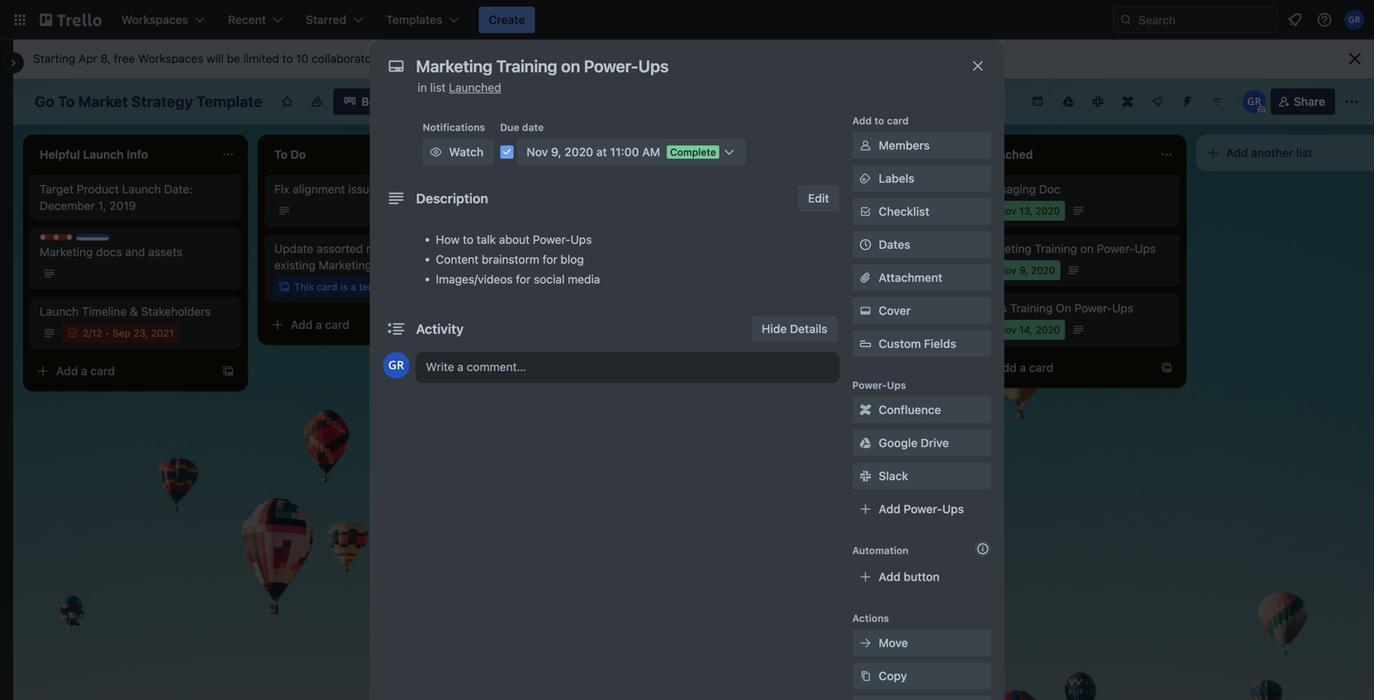 Task type: describe. For each thing, give the bounding box(es) containing it.
social promotion link
[[744, 181, 936, 198]]

this
[[294, 281, 314, 293]]

sm image for google drive
[[858, 435, 874, 451]]

cover
[[879, 304, 911, 317]]

2020 for aug 21, 2020
[[801, 205, 826, 217]]

0 horizontal spatial launch
[[40, 305, 79, 318]]

calendar power-up image
[[1032, 94, 1045, 107]]

0 horizontal spatial about
[[452, 52, 482, 65]]

nov for nov 13, 2020
[[999, 205, 1017, 217]]

a down this card is a template.
[[316, 318, 322, 332]]

0 notifications image
[[1286, 10, 1305, 30]]

a up social
[[551, 235, 557, 249]]

board link
[[334, 88, 404, 115]]

Board name text field
[[26, 88, 271, 115]]

0 horizontal spatial greg robinson (gregrobinson96) image
[[383, 352, 410, 379]]

how to talk about power-ups content brainstorm for blog images/videos for social media
[[436, 233, 600, 286]]

sm image for slack
[[858, 468, 874, 484]]

description
[[416, 191, 489, 206]]

hide details link
[[752, 316, 838, 342]]

/pricing
[[396, 182, 436, 196]]

14,
[[1020, 324, 1034, 336]]

alignment
[[293, 182, 345, 196]]

a down nov 14, 2020 checkbox
[[1020, 361, 1027, 375]]

will
[[207, 52, 224, 65]]

on for issue
[[379, 182, 393, 196]]

board
[[362, 95, 394, 108]]

sales
[[979, 301, 1008, 315]]

marketing inside update assorted references on existing marketing pages
[[319, 258, 372, 272]]

in-
[[744, 301, 759, 315]]

to for add to card
[[875, 115, 885, 126]]

2020 for nov 13, 2020
[[1036, 205, 1061, 217]]

marketing for marketing training on power-ups
[[979, 242, 1032, 255]]

greg robinson (gregrobinson96) image
[[1345, 10, 1365, 30]]

assets
[[148, 245, 183, 259]]

add button button
[[853, 564, 992, 590]]

assorted
[[317, 242, 363, 255]]

Nov 9, 2020 checkbox
[[979, 260, 1061, 280]]

2020 for jul 23, 2020
[[798, 324, 822, 336]]

0 vertical spatial list
[[430, 81, 446, 94]]

2020 for nov 9, 2020
[[1032, 265, 1056, 276]]

in-app announcement
[[744, 301, 864, 315]]

about inside how to talk about power-ups content brainstorm for blog images/videos for social media
[[499, 233, 530, 246]]

move link
[[853, 630, 992, 656]]

template.
[[359, 281, 403, 293]]

add power-ups link
[[853, 496, 992, 523]]

add a card for add a card button below sep
[[56, 364, 115, 378]]

a down the 2
[[81, 364, 87, 378]]

talk
[[477, 233, 496, 246]]

to
[[58, 93, 75, 110]]

add another list button
[[1197, 135, 1375, 171]]

limits
[[553, 52, 581, 65]]

market
[[78, 93, 128, 110]]

add another list
[[1227, 146, 1313, 160]]

nov for nov 9, 2020 at 11:00 am
[[527, 145, 548, 159]]

to for how to talk about power-ups content brainstorm for blog images/videos for social media
[[463, 233, 474, 246]]

button
[[904, 570, 940, 584]]

/ for 2
[[89, 327, 92, 339]]

marketing docs and assets link
[[40, 244, 231, 260]]

sm image for move
[[858, 635, 874, 651]]

nov 9, 2020 at 11:00 am
[[527, 145, 661, 159]]

star or unstar board image
[[281, 95, 294, 108]]

card down •
[[91, 364, 115, 378]]

existing
[[274, 258, 316, 272]]

edit button
[[799, 185, 840, 212]]

aug
[[764, 205, 782, 217]]

at
[[597, 145, 607, 159]]

2020 for nov 14, 2020
[[1036, 324, 1061, 336]]

blog post - announcement link
[[744, 241, 936, 257]]

images/videos
[[436, 272, 513, 286]]

0 horizontal spatial 23,
[[133, 327, 148, 339]]

free
[[114, 52, 135, 65]]

promotion
[[779, 182, 834, 196]]

edit
[[808, 191, 830, 205]]

google
[[879, 436, 918, 450]]

power- inside the marketing training on power-ups link
[[1097, 242, 1135, 255]]

sm image for copy
[[858, 668, 874, 685]]

add a card down 14,
[[995, 361, 1054, 375]]

marketing docs and assets
[[40, 245, 183, 259]]

messaging
[[979, 182, 1037, 196]]

share button
[[1271, 88, 1336, 115]]

starting apr 8, free workspaces will be limited to 10 collaborators. learn more about collaborator limits
[[33, 52, 581, 65]]

/ for 3
[[437, 281, 440, 293]]

color: red, title: none image
[[40, 234, 73, 241]]

10
[[296, 52, 309, 65]]

marketing training on power-ups link
[[979, 241, 1171, 257]]

due date
[[500, 122, 544, 133]]

strategy
[[132, 93, 193, 110]]

add power-ups
[[879, 502, 965, 516]]

card up the blog
[[560, 235, 584, 249]]

social
[[534, 272, 565, 286]]

training for marketing
[[1035, 242, 1078, 255]]

go to market strategy template
[[35, 93, 262, 110]]

apr
[[79, 52, 97, 65]]

2 horizontal spatial on
[[1081, 242, 1094, 255]]

open information menu image
[[1317, 12, 1334, 28]]

Mark due date as complete checkbox
[[500, 146, 514, 159]]

google drive
[[879, 436, 950, 450]]

move
[[879, 636, 909, 650]]

12
[[92, 327, 102, 339]]

create from template… image for launch timeline & stakeholders
[[222, 365, 235, 378]]

checklist button
[[853, 198, 992, 225]]

sm image for cover
[[858, 303, 874, 319]]

add a card for add a card button over 'media'
[[526, 235, 584, 249]]

list inside button
[[1297, 146, 1313, 160]]

workspace visible image
[[310, 95, 324, 108]]

update assorted references on existing marketing pages link
[[274, 241, 466, 274]]

launch inside target product launch date: december 1, 2019
[[122, 182, 161, 196]]

23, inside option
[[780, 324, 795, 336]]

custom fields
[[879, 337, 957, 351]]

on
[[1056, 301, 1072, 315]]

timeline
[[82, 305, 127, 318]]

dates button
[[853, 231, 992, 258]]

marketing for marketing docs and assets
[[40, 245, 93, 259]]

copy link
[[853, 663, 992, 690]]

share
[[1295, 95, 1326, 108]]

create button
[[479, 7, 535, 33]]

slack
[[879, 469, 909, 483]]

messaging doc
[[979, 182, 1061, 196]]

docs
[[96, 245, 122, 259]]

automation
[[853, 545, 909, 556]]

update assorted references on existing marketing pages
[[274, 242, 440, 272]]

in
[[418, 81, 427, 94]]

1 3 from the left
[[431, 281, 437, 293]]

jul
[[764, 324, 778, 336]]

Nov 14, 2020 checkbox
[[979, 320, 1066, 340]]

brainstorm
[[482, 253, 540, 266]]

social promotion
[[744, 182, 834, 196]]

this card is a template.
[[294, 281, 403, 293]]



Task type: vqa. For each thing, say whether or not it's contained in the screenshot.


Task type: locate. For each thing, give the bounding box(es) containing it.
aug 21, 2020
[[764, 205, 826, 217]]

2020 inside option
[[801, 205, 826, 217]]

2020 inside checkbox
[[1036, 324, 1061, 336]]

sm image left copy
[[858, 668, 874, 685]]

1 horizontal spatial create from template… image
[[1161, 361, 1174, 375]]

0 horizontal spatial create from template… image
[[222, 365, 235, 378]]

9,
[[551, 145, 562, 159], [1020, 265, 1029, 276]]

0 vertical spatial greg robinson (gregrobinson96) image
[[1243, 90, 1266, 113]]

add a card button down nov 14, 2020
[[969, 355, 1151, 381]]

how
[[436, 233, 460, 246]]

custom
[[879, 337, 922, 351]]

collaborators.
[[312, 52, 385, 65]]

sm image for confluence
[[858, 402, 874, 418]]

0 vertical spatial 9,
[[551, 145, 562, 159]]

date
[[522, 122, 544, 133]]

announcement inside 'link'
[[784, 301, 864, 315]]

watch button
[[423, 139, 494, 165]]

announcement
[[806, 242, 887, 255], [784, 301, 864, 315]]

2 / 12 • sep 23, 2021
[[83, 327, 174, 339]]

limited
[[244, 52, 279, 65]]

add button
[[879, 570, 940, 584]]

sm image inside move link
[[858, 635, 874, 651]]

Aug 21, 2020 checkbox
[[744, 201, 831, 221]]

marketing training on power-ups
[[979, 242, 1157, 255]]

sm image left watch at the left
[[428, 144, 444, 160]]

drive
[[921, 436, 950, 450]]

2020 inside option
[[798, 324, 822, 336]]

announcement up details
[[784, 301, 864, 315]]

2020 left at on the top left of page
[[565, 145, 594, 159]]

2019
[[110, 199, 136, 212]]

9, down marketing training on power-ups
[[1020, 265, 1029, 276]]

primary element
[[0, 0, 1375, 40]]

color: blue, title: none image
[[76, 234, 109, 241]]

0 vertical spatial announcement
[[806, 242, 887, 255]]

1 vertical spatial for
[[516, 272, 531, 286]]

marketing down assorted
[[319, 258, 372, 272]]

attachment button
[[853, 265, 992, 291]]

add to card
[[853, 115, 909, 126]]

members link
[[853, 132, 992, 159]]

13,
[[1020, 205, 1033, 217]]

for up social
[[543, 253, 558, 266]]

announcement inside "link"
[[806, 242, 887, 255]]

nov left '13,' in the right of the page
[[999, 205, 1017, 217]]

2 horizontal spatial marketing
[[979, 242, 1032, 255]]

2
[[83, 327, 89, 339]]

doc
[[1040, 182, 1061, 196]]

9, inside checkbox
[[1020, 265, 1029, 276]]

1 horizontal spatial on
[[426, 242, 440, 255]]

&
[[130, 305, 138, 318]]

launch up 2019
[[122, 182, 161, 196]]

1 sm image from the top
[[858, 402, 874, 418]]

collaborator
[[486, 52, 550, 65]]

1 vertical spatial greg robinson (gregrobinson96) image
[[383, 352, 410, 379]]

content
[[436, 253, 479, 266]]

mark due date as complete image
[[500, 146, 514, 159]]

1 horizontal spatial 23,
[[780, 324, 795, 336]]

nov 9, 2020
[[999, 265, 1056, 276]]

sm image for labels
[[858, 170, 874, 187]]

add a card down the 2
[[56, 364, 115, 378]]

0 horizontal spatial 9,
[[551, 145, 562, 159]]

nov down date
[[527, 145, 548, 159]]

1 vertical spatial to
[[875, 115, 885, 126]]

power- right on
[[1075, 301, 1113, 315]]

9, for nov 9, 2020
[[1020, 265, 1029, 276]]

1 horizontal spatial launch
[[122, 182, 161, 196]]

1 vertical spatial sm image
[[858, 635, 874, 651]]

sm image for members
[[858, 137, 874, 154]]

sm image left slack
[[858, 468, 874, 484]]

1 horizontal spatial about
[[499, 233, 530, 246]]

2020
[[565, 145, 594, 159], [801, 205, 826, 217], [1036, 205, 1061, 217], [1032, 265, 1056, 276], [798, 324, 822, 336], [1036, 324, 1061, 336]]

announcement right -
[[806, 242, 887, 255]]

custom fields button
[[853, 336, 992, 352]]

1 vertical spatial announcement
[[784, 301, 864, 315]]

in-app announcement link
[[744, 300, 936, 317]]

learn more about collaborator limits link
[[388, 52, 581, 65]]

1 vertical spatial list
[[1297, 146, 1313, 160]]

1 vertical spatial 9,
[[1020, 265, 1029, 276]]

2 3 from the left
[[440, 281, 447, 293]]

0 vertical spatial /
[[437, 281, 440, 293]]

about up brainstorm
[[499, 233, 530, 246]]

1 vertical spatial training
[[1011, 301, 1053, 315]]

training up nov 9, 2020
[[1035, 242, 1078, 255]]

cover link
[[853, 298, 992, 324]]

Write a comment text field
[[416, 352, 840, 382]]

2020 right 14,
[[1036, 324, 1061, 336]]

power- up confluence
[[853, 379, 887, 391]]

launch timeline & stakeholders link
[[40, 303, 231, 320]]

fix
[[274, 182, 290, 196]]

card left is at the left
[[317, 281, 338, 293]]

sm image inside the copy link
[[858, 668, 874, 685]]

go
[[35, 93, 54, 110]]

0 horizontal spatial /
[[89, 327, 92, 339]]

add a card button up 'media'
[[499, 229, 681, 255]]

sm image inside 'watch' button
[[428, 144, 444, 160]]

1 horizontal spatial to
[[463, 233, 474, 246]]

1 horizontal spatial 9,
[[1020, 265, 1029, 276]]

1 vertical spatial launch
[[40, 305, 79, 318]]

/ down content
[[437, 281, 440, 293]]

3
[[431, 281, 437, 293], [440, 281, 447, 293]]

create from template… image
[[1161, 361, 1174, 375], [222, 365, 235, 378]]

•
[[105, 327, 110, 339]]

copy
[[879, 669, 908, 683]]

greg robinson (gregrobinson96) image left share button
[[1243, 90, 1266, 113]]

checklist
[[879, 205, 930, 218]]

sm image down power-ups
[[858, 402, 874, 418]]

2020 right 21,
[[801, 205, 826, 217]]

2 horizontal spatial to
[[875, 115, 885, 126]]

sm image inside members link
[[858, 137, 874, 154]]

card up members
[[887, 115, 909, 126]]

launched link
[[449, 81, 502, 94]]

2 sm image from the top
[[858, 635, 874, 651]]

0 vertical spatial launch
[[122, 182, 161, 196]]

workspaces
[[138, 52, 204, 65]]

card down is at the left
[[325, 318, 350, 332]]

add a card button down sep
[[30, 358, 212, 384]]

create from template… image for sales training on power-ups
[[1161, 361, 1174, 375]]

2020 down marketing training on power-ups
[[1032, 265, 1056, 276]]

sales training on power-ups
[[979, 301, 1134, 315]]

2 vertical spatial to
[[463, 233, 474, 246]]

power-ups
[[853, 379, 907, 391]]

11:00
[[610, 145, 640, 159]]

stakeholders
[[141, 305, 211, 318]]

sm image down add to card at the top
[[858, 137, 874, 154]]

9, left at on the top left of page
[[551, 145, 562, 159]]

hide
[[762, 322, 787, 336]]

nov inside nov 13, 2020 checkbox
[[999, 205, 1017, 217]]

0 horizontal spatial list
[[430, 81, 446, 94]]

9, for nov 9, 2020 at 11:00 am
[[551, 145, 562, 159]]

1 horizontal spatial /
[[437, 281, 440, 293]]

power- down messaging doc link
[[1097, 242, 1135, 255]]

1 horizontal spatial marketing
[[319, 258, 372, 272]]

add a card button
[[499, 229, 681, 255], [265, 312, 446, 338], [969, 355, 1151, 381], [30, 358, 212, 384]]

ups inside how to talk about power-ups content brainstorm for blog images/videos for social media
[[571, 233, 592, 246]]

create from template… image
[[456, 318, 470, 332]]

add a card up the blog
[[526, 235, 584, 249]]

nov left 14,
[[999, 324, 1017, 336]]

sm image
[[858, 137, 874, 154], [428, 144, 444, 160], [858, 170, 874, 187], [858, 303, 874, 319], [858, 435, 874, 451], [858, 468, 874, 484], [858, 668, 874, 685]]

for down brainstorm
[[516, 272, 531, 286]]

add a card down this
[[291, 318, 350, 332]]

activity
[[416, 321, 464, 337]]

add a card for add a card button under this card is a template.
[[291, 318, 350, 332]]

launch left the timeline
[[40, 305, 79, 318]]

to up members
[[875, 115, 885, 126]]

/ left •
[[89, 327, 92, 339]]

update
[[274, 242, 314, 255]]

Nov 13, 2020 checkbox
[[979, 201, 1066, 221]]

nov for nov 14, 2020
[[999, 324, 1017, 336]]

pages
[[375, 258, 408, 272]]

sm image for watch
[[428, 144, 444, 160]]

0 vertical spatial to
[[282, 52, 293, 65]]

sm image down actions
[[858, 635, 874, 651]]

fields
[[925, 337, 957, 351]]

power- up the blog
[[533, 233, 571, 246]]

to left 10
[[282, 52, 293, 65]]

show menu image
[[1344, 93, 1361, 110]]

training for sales
[[1011, 301, 1053, 315]]

on down messaging doc link
[[1081, 242, 1094, 255]]

card down nov 14, 2020
[[1030, 361, 1054, 375]]

power- inside add power-ups link
[[904, 502, 943, 516]]

product
[[77, 182, 119, 196]]

0 horizontal spatial on
[[379, 182, 393, 196]]

power- inside how to talk about power-ups content brainstorm for blog images/videos for social media
[[533, 233, 571, 246]]

learn
[[388, 52, 418, 65]]

fix alignment issue on /pricing link
[[274, 181, 466, 198]]

blog post - announcement
[[744, 242, 887, 255]]

1 horizontal spatial for
[[543, 253, 558, 266]]

on right issue
[[379, 182, 393, 196]]

2020 for nov 9, 2020 at 11:00 am
[[565, 145, 594, 159]]

nov inside nov 9, 2020 checkbox
[[999, 265, 1017, 276]]

None text field
[[408, 51, 954, 81]]

on right 'references'
[[426, 242, 440, 255]]

0 horizontal spatial to
[[282, 52, 293, 65]]

target
[[40, 182, 74, 196]]

post
[[771, 242, 795, 255]]

references
[[366, 242, 423, 255]]

1 vertical spatial about
[[499, 233, 530, 246]]

nov up sales at the right top of the page
[[999, 265, 1017, 276]]

fix alignment issue on /pricing
[[274, 182, 436, 196]]

complete
[[670, 146, 717, 158]]

-
[[798, 242, 803, 255]]

sm image left labels
[[858, 170, 874, 187]]

dates
[[879, 238, 911, 251]]

Search field
[[1133, 7, 1278, 32]]

search image
[[1120, 13, 1133, 26]]

0 horizontal spatial marketing
[[40, 245, 93, 259]]

to left "talk"
[[463, 233, 474, 246]]

target product launch date: december 1, 2019 link
[[40, 181, 231, 214]]

2020 down in-app announcement
[[798, 324, 822, 336]]

0 vertical spatial about
[[452, 52, 482, 65]]

sm image
[[858, 402, 874, 418], [858, 635, 874, 651]]

1 horizontal spatial greg robinson (gregrobinson96) image
[[1243, 90, 1266, 113]]

social
[[744, 182, 776, 196]]

more
[[421, 52, 449, 65]]

sep
[[113, 327, 131, 339]]

hide details
[[762, 322, 828, 336]]

notifications
[[423, 122, 485, 133]]

list right another
[[1297, 146, 1313, 160]]

a right is at the left
[[351, 281, 356, 293]]

greg robinson (gregrobinson96) image down template.
[[383, 352, 410, 379]]

power- down slack
[[904, 502, 943, 516]]

on inside update assorted references on existing marketing pages
[[426, 242, 440, 255]]

list
[[430, 81, 446, 94], [1297, 146, 1313, 160]]

watch
[[449, 145, 484, 159]]

marketing up nov 9, 2020 checkbox
[[979, 242, 1032, 255]]

nov for nov 9, 2020
[[999, 265, 1017, 276]]

1 vertical spatial /
[[89, 327, 92, 339]]

marketing down color: red, title: none image
[[40, 245, 93, 259]]

Jul 23, 2020 checkbox
[[744, 320, 827, 340]]

on for references
[[426, 242, 440, 255]]

0 horizontal spatial 3
[[431, 281, 437, 293]]

0 vertical spatial training
[[1035, 242, 1078, 255]]

nov 13, 2020
[[999, 205, 1061, 217]]

1,
[[98, 199, 106, 212]]

about up in list launched
[[452, 52, 482, 65]]

1 horizontal spatial list
[[1297, 146, 1313, 160]]

2020 right '13,' in the right of the page
[[1036, 205, 1061, 217]]

and
[[125, 245, 145, 259]]

to inside how to talk about power-ups content brainstorm for blog images/videos for social media
[[463, 233, 474, 246]]

1 horizontal spatial 3
[[440, 281, 447, 293]]

power ups image
[[1151, 95, 1165, 108]]

power- inside sales training on power-ups link
[[1075, 301, 1113, 315]]

sm image left cover
[[858, 303, 874, 319]]

0 horizontal spatial for
[[516, 272, 531, 286]]

nov inside nov 14, 2020 checkbox
[[999, 324, 1017, 336]]

greg robinson (gregrobinson96) image
[[1243, 90, 1266, 113], [383, 352, 410, 379]]

0 vertical spatial sm image
[[858, 402, 874, 418]]

sm image inside labels link
[[858, 170, 874, 187]]

training up nov 14, 2020
[[1011, 301, 1053, 315]]

add a card button down this card is a template.
[[265, 312, 446, 338]]

sm image inside the cover link
[[858, 303, 874, 319]]

another
[[1252, 146, 1294, 160]]

sm image left google
[[858, 435, 874, 451]]

list right in
[[430, 81, 446, 94]]

blog
[[744, 242, 768, 255]]

0 vertical spatial for
[[543, 253, 558, 266]]



